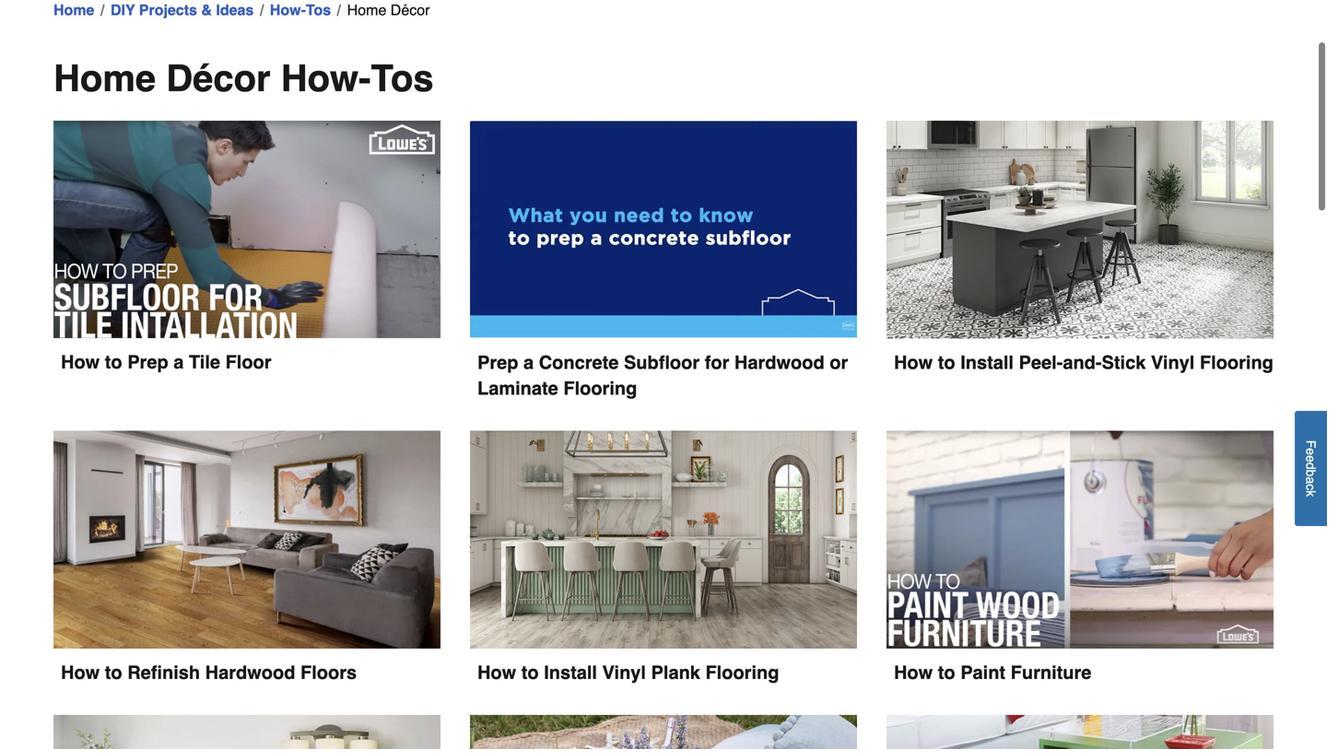 Task type: locate. For each thing, give the bounding box(es) containing it.
how inside how to install vinyl plank flooring link
[[478, 662, 516, 684]]

2 horizontal spatial flooring
[[1200, 352, 1274, 373]]

projects
[[139, 1, 197, 18]]

install for peel-
[[961, 352, 1014, 373]]

how inside how to prep a tile floor link
[[61, 352, 100, 373]]

a
[[174, 352, 184, 373], [524, 352, 534, 373], [1304, 477, 1319, 484]]

0 horizontal spatial install
[[544, 662, 597, 684]]

home right how-tos
[[347, 1, 387, 18]]

tos down home décor button
[[371, 57, 434, 100]]

a video showing how to install a mirrored medicine cabinet and vanity light. image
[[53, 715, 441, 750]]

0 horizontal spatial flooring
[[564, 378, 637, 399]]

refinish
[[127, 662, 200, 683]]

home
[[53, 1, 94, 18], [347, 1, 387, 18], [53, 57, 156, 100]]

to for how to install vinyl plank flooring
[[522, 662, 539, 684]]

e up d
[[1304, 448, 1319, 455]]

1 vertical spatial vinyl
[[603, 662, 646, 684]]

a blue and white image that says "what you need to prep a concrete subfloor". image
[[470, 121, 857, 339]]

how- right ideas
[[270, 1, 306, 18]]

0 vertical spatial install
[[961, 352, 1014, 373]]

0 horizontal spatial décor
[[166, 57, 271, 100]]

vinyl
[[1151, 352, 1195, 373], [603, 662, 646, 684]]

install
[[961, 352, 1014, 373], [544, 662, 597, 684]]

how-
[[270, 1, 306, 18], [281, 57, 371, 100]]

hardwood up the a video showing how to install a mirrored medicine cabinet and vanity light. "image"
[[205, 662, 295, 683]]

home for home décor
[[347, 1, 387, 18]]

home for home
[[53, 1, 94, 18]]

1 vertical spatial décor
[[166, 57, 271, 100]]

prep up laminate
[[478, 352, 519, 373]]

hardwood inside the prep a concrete subfloor for hardwood or laminate flooring
[[735, 352, 825, 373]]

0 vertical spatial décor
[[391, 1, 430, 18]]

1 horizontal spatial décor
[[391, 1, 430, 18]]

to
[[105, 352, 122, 373], [938, 352, 956, 373], [105, 662, 122, 683], [938, 662, 956, 683], [522, 662, 539, 684]]

1 horizontal spatial a
[[524, 352, 534, 373]]

prep a concrete subfloor for hardwood or laminate flooring link
[[470, 121, 857, 402]]

0 vertical spatial hardwood
[[735, 352, 825, 373]]

how for how to prep a tile floor
[[61, 352, 100, 373]]

how- down how-tos link
[[281, 57, 371, 100]]

1 horizontal spatial flooring
[[706, 662, 779, 684]]

prep
[[127, 352, 168, 373], [478, 352, 519, 373]]

c
[[1304, 484, 1319, 491]]

0 horizontal spatial tos
[[306, 1, 331, 18]]

hardwood
[[735, 352, 825, 373], [205, 662, 295, 683]]

laminate
[[478, 378, 559, 399]]

prep inside the prep a concrete subfloor for hardwood or laminate flooring
[[478, 352, 519, 373]]

1 vertical spatial flooring
[[564, 378, 637, 399]]

0 horizontal spatial vinyl
[[603, 662, 646, 684]]

0 horizontal spatial a
[[174, 352, 184, 373]]

e up b
[[1304, 455, 1319, 463]]

1 vertical spatial install
[[544, 662, 597, 684]]

a left tile
[[174, 352, 184, 373]]

1 vertical spatial tos
[[371, 57, 434, 100]]

k
[[1304, 491, 1319, 497]]

vinyl right stick
[[1151, 352, 1195, 373]]

a inside how to prep a tile floor link
[[174, 352, 184, 373]]

home left diy on the left top
[[53, 1, 94, 18]]

2 horizontal spatial a
[[1304, 477, 1319, 484]]

hardwood left or
[[735, 352, 825, 373]]

or
[[830, 352, 848, 373]]

home décor button
[[347, 0, 430, 21]]

how to install peel-and-stick vinyl flooring
[[894, 352, 1274, 373]]

a up k
[[1304, 477, 1319, 484]]

paint
[[961, 662, 1006, 683]]

home inside button
[[347, 1, 387, 18]]

how inside how to paint furniture link
[[894, 662, 933, 683]]

a kitchen with barnwood vinyl plank flooring, white cabinets and a marble waterfall island. image
[[470, 431, 857, 649]]

how to refinish hardwood floors link
[[53, 431, 441, 686]]

a up laminate
[[524, 352, 534, 373]]

stylish white and green tables in living room image
[[887, 715, 1274, 750]]

&
[[201, 1, 212, 18]]

1 horizontal spatial prep
[[478, 352, 519, 373]]

plank
[[651, 662, 701, 684]]

prep left tile
[[127, 352, 168, 373]]

how for how to paint furniture
[[894, 662, 933, 683]]

a video about refinishing hardwood floors. image
[[53, 431, 441, 649]]

flooring inside the prep a concrete subfloor for hardwood or laminate flooring
[[564, 378, 637, 399]]

how inside how to install peel-and-stick vinyl flooring link
[[894, 352, 933, 373]]

1 horizontal spatial install
[[961, 352, 1014, 373]]

e
[[1304, 448, 1319, 455], [1304, 455, 1319, 463]]

how
[[61, 352, 100, 373], [894, 352, 933, 373], [61, 662, 100, 683], [894, 662, 933, 683], [478, 662, 516, 684]]

how inside 'how to refinish hardwood floors' link
[[61, 662, 100, 683]]

tos left home décor in the top left of the page
[[306, 1, 331, 18]]

how for how to install vinyl plank flooring
[[478, 662, 516, 684]]

home décor
[[347, 1, 430, 18]]

how for how to install peel-and-stick vinyl flooring
[[894, 352, 933, 373]]

1 vertical spatial hardwood
[[205, 662, 295, 683]]

to for how to refinish hardwood floors
[[105, 662, 122, 683]]

tos
[[306, 1, 331, 18], [371, 57, 434, 100]]

vinyl left plank
[[603, 662, 646, 684]]

décor
[[391, 1, 430, 18], [166, 57, 271, 100]]

tile
[[189, 352, 220, 373]]

1 horizontal spatial vinyl
[[1151, 352, 1195, 373]]

flooring
[[1200, 352, 1274, 373], [564, 378, 637, 399], [706, 662, 779, 684]]

décor inside button
[[391, 1, 430, 18]]

f e e d b a c k
[[1304, 440, 1319, 497]]

home down diy on the left top
[[53, 57, 156, 100]]

1 horizontal spatial hardwood
[[735, 352, 825, 373]]

furniture
[[1011, 662, 1092, 683]]



Task type: vqa. For each thing, say whether or not it's contained in the screenshot.
the topmost fl
no



Task type: describe. For each thing, give the bounding box(es) containing it.
install for vinyl
[[544, 662, 597, 684]]

a kitchen with white cabinets, stainless steel appliances and a black and white vinyl floor. image
[[887, 121, 1274, 339]]

d
[[1304, 463, 1319, 470]]

to for how to prep a tile floor
[[105, 352, 122, 373]]

b
[[1304, 470, 1319, 477]]

diy projects & ideas link
[[111, 0, 254, 21]]

diy
[[111, 1, 135, 18]]

how to prep a tile floor
[[61, 352, 272, 373]]

home décor how-tos
[[53, 57, 434, 100]]

how to prep a tile floor link
[[53, 121, 441, 375]]

0 horizontal spatial hardwood
[[205, 662, 295, 683]]

1 e from the top
[[1304, 448, 1319, 455]]

how-tos link
[[270, 0, 331, 21]]

how to install vinyl plank flooring link
[[470, 431, 857, 686]]

home for home décor how-tos
[[53, 57, 156, 100]]

concrete
[[539, 352, 619, 373]]

how to install vinyl plank flooring
[[478, 662, 779, 684]]

0 vertical spatial how-
[[270, 1, 306, 18]]

for
[[705, 352, 730, 373]]

to for how to paint furniture
[[938, 662, 956, 683]]

a video showing how to prepare for tiling a floor. image
[[53, 121, 441, 339]]

2 vertical spatial flooring
[[706, 662, 779, 684]]

how to refinish hardwood floors
[[61, 662, 357, 683]]

how to paint furniture
[[894, 662, 1092, 683]]

stick
[[1102, 352, 1146, 373]]

0 horizontal spatial prep
[[127, 352, 168, 373]]

a video showing how to paint wood furniture. image
[[887, 431, 1274, 649]]

how-tos
[[270, 1, 331, 18]]

and-
[[1063, 352, 1102, 373]]

peel-
[[1019, 352, 1063, 373]]

floor
[[225, 352, 272, 373]]

a inside the f e e d b a c k button
[[1304, 477, 1319, 484]]

ideas
[[216, 1, 254, 18]]

0 vertical spatial tos
[[306, 1, 331, 18]]

home link
[[53, 0, 94, 21]]

how to install peel-and-stick vinyl flooring link
[[887, 121, 1274, 376]]

subfloor
[[624, 352, 700, 373]]

a burlap picnic blanket in grass with white plates, green cups, purple accents and fresh flowers. image
[[470, 715, 857, 750]]

floors
[[301, 662, 357, 683]]

diy projects & ideas
[[111, 1, 254, 18]]

prep a concrete subfloor for hardwood or laminate flooring
[[478, 352, 854, 399]]

f
[[1304, 440, 1319, 448]]

a inside the prep a concrete subfloor for hardwood or laminate flooring
[[524, 352, 534, 373]]

2 e from the top
[[1304, 455, 1319, 463]]

0 vertical spatial flooring
[[1200, 352, 1274, 373]]

how for how to refinish hardwood floors
[[61, 662, 100, 683]]

décor for home décor
[[391, 1, 430, 18]]

how to paint furniture link
[[887, 431, 1274, 686]]

f e e d b a c k button
[[1295, 411, 1328, 526]]

0 vertical spatial vinyl
[[1151, 352, 1195, 373]]

1 horizontal spatial tos
[[371, 57, 434, 100]]

décor for home décor how-tos
[[166, 57, 271, 100]]

1 vertical spatial how-
[[281, 57, 371, 100]]

to for how to install peel-and-stick vinyl flooring
[[938, 352, 956, 373]]



